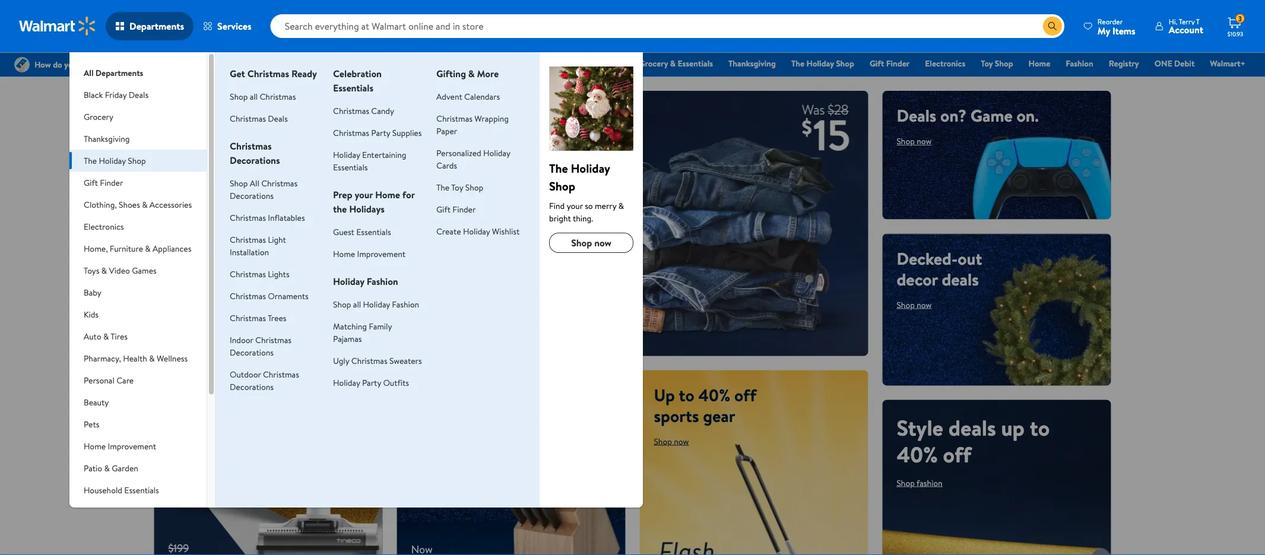 Task type: vqa. For each thing, say whether or not it's contained in the screenshot.
merry
yes



Task type: describe. For each thing, give the bounding box(es) containing it.
your inside the holiday shop find your so merry & bright thing.
[[567, 200, 583, 211]]

1 vertical spatial fashion
[[367, 275, 398, 288]]

deals for home deals up to 30% off
[[229, 270, 277, 299]]

up for style deals up to 40% off
[[1001, 413, 1025, 442]]

ugly christmas sweaters
[[333, 355, 422, 366]]

shop now link for home deals up to 30% off
[[168, 361, 203, 373]]

christmas deals link
[[230, 112, 288, 124]]

& inside grocery & essentials link
[[670, 58, 676, 69]]

supplies
[[392, 127, 422, 138]]

kids
[[84, 308, 99, 320]]

style deals up to 40% off
[[897, 413, 1050, 469]]

advent
[[436, 91, 462, 102]]

debit
[[1174, 58, 1195, 69]]

black for the black friday deals dropdown button
[[84, 89, 103, 100]]

find
[[549, 200, 565, 211]]

clothing, shoes & accessories
[[84, 199, 192, 210]]

thanksgiving for thanksgiving link
[[728, 58, 776, 69]]

home inside dropdown button
[[84, 440, 106, 452]]

sports
[[654, 404, 699, 427]]

gift inside dropdown button
[[84, 177, 98, 188]]

holiday inside the holiday shop find your so merry & bright thing.
[[571, 160, 610, 176]]

& inside toys & video games "dropdown button"
[[101, 264, 107, 276]]

clothing,
[[84, 199, 117, 210]]

guest
[[333, 226, 354, 237]]

thanksgiving for thanksgiving dropdown button
[[84, 133, 130, 144]]

& inside the holiday shop find your so merry & bright thing.
[[618, 200, 624, 211]]

style
[[897, 413, 943, 442]]

personalized holiday cards
[[436, 147, 510, 171]]

savings
[[168, 125, 221, 148]]

up for home deals up to 30% off
[[168, 297, 192, 326]]

the for the holiday shop link
[[791, 58, 805, 69]]

pharmacy, health & wellness button
[[69, 347, 207, 369]]

deals inside dropdown button
[[129, 89, 148, 100]]

shop all christmas link
[[230, 91, 296, 102]]

holiday entertaining essentials
[[333, 149, 406, 173]]

black friday deals link
[[553, 57, 629, 70]]

christmas ornaments
[[230, 290, 308, 302]]

gifting & more
[[436, 67, 499, 80]]

account
[[1169, 23, 1203, 36]]

search icon image
[[1048, 21, 1057, 31]]

beauty button
[[69, 391, 207, 413]]

garden
[[112, 462, 138, 474]]

wishlist
[[492, 225, 520, 237]]

0 vertical spatial fashion
[[1066, 58, 1093, 69]]

home,
[[84, 243, 108, 254]]

your inside the prep your home for the holidays
[[355, 188, 373, 201]]

grocery for grocery & essentials
[[639, 58, 668, 69]]

out
[[958, 247, 982, 270]]

decor
[[897, 267, 938, 291]]

the
[[333, 202, 347, 215]]

home link
[[1023, 57, 1056, 70]]

bright
[[549, 212, 571, 224]]

sweaters
[[389, 355, 422, 366]]

electronics for electronics link
[[925, 58, 965, 69]]

electronics link
[[920, 57, 971, 70]]

improvement for home improvement 'link'
[[357, 248, 405, 259]]

the inside the holiday shop find your so merry & bright thing.
[[549, 160, 568, 176]]

finder for the holiday shop
[[886, 58, 910, 69]]

indoor
[[230, 334, 253, 346]]

get
[[230, 67, 245, 80]]

christmas wrapping paper
[[436, 112, 509, 137]]

up
[[654, 383, 675, 406]]

health
[[123, 352, 147, 364]]

light
[[268, 234, 286, 245]]

gift for the toy shop
[[436, 203, 451, 215]]

celebration
[[333, 67, 382, 80]]

wrapping
[[475, 112, 509, 124]]

30%
[[222, 297, 261, 326]]

home inside home deals up to 30% off
[[168, 270, 224, 299]]

essentials for household essentials
[[124, 484, 159, 496]]

shop now for decked-out decor deals
[[897, 299, 932, 311]]

christmas lights
[[230, 268, 289, 280]]

grocery button
[[69, 106, 207, 128]]

all for holiday
[[353, 298, 361, 310]]

finder for the toy shop
[[453, 203, 476, 215]]

outdoors
[[117, 506, 151, 518]]

gift finder for the holiday shop
[[870, 58, 910, 69]]

christmas trees link
[[230, 312, 286, 324]]

christmas inside christmas wrapping paper
[[436, 112, 473, 124]]

christmas deals
[[230, 112, 288, 124]]

t
[[1196, 16, 1200, 26]]

home right outfits
[[411, 383, 455, 406]]

services button
[[194, 12, 261, 40]]

shop all holiday fashion
[[333, 298, 419, 310]]

all departments
[[84, 67, 143, 78]]

shop fashion
[[897, 477, 942, 489]]

holiday entertaining essentials link
[[333, 149, 406, 173]]

shop fashion link
[[897, 477, 942, 489]]

essentials for guest essentials
[[356, 226, 391, 237]]

improvement for "home improvement" dropdown button
[[108, 440, 156, 452]]

christmas inside indoor christmas decorations
[[255, 334, 291, 346]]

the holiday shop link
[[786, 57, 860, 70]]

& inside auto & tires dropdown button
[[103, 330, 109, 342]]

shop all christmas decorations
[[230, 177, 297, 201]]

on.
[[1017, 104, 1039, 127]]

walmart image
[[19, 17, 96, 36]]

holiday fashion
[[333, 275, 398, 288]]

cards
[[436, 159, 457, 171]]

now for decked-out decor deals
[[917, 299, 932, 311]]

patio
[[84, 462, 102, 474]]

outdoor christmas decorations
[[230, 368, 299, 392]]

save
[[411, 258, 487, 311]]

the holiday shop for the holiday shop link
[[791, 58, 854, 69]]

outdoor
[[230, 368, 261, 380]]

essentials for celebration essentials
[[333, 81, 373, 94]]

holiday inside dropdown button
[[99, 155, 126, 166]]

patio & garden button
[[69, 457, 207, 479]]

black friday deals button
[[69, 84, 207, 106]]

toy shop
[[981, 58, 1013, 69]]

to inside up to 40% off sports gear
[[679, 383, 694, 406]]

inflatables
[[268, 212, 305, 223]]

friday for black friday deals link at the left of the page
[[580, 58, 602, 69]]

create holiday wishlist link
[[436, 225, 520, 237]]

my
[[1098, 24, 1110, 37]]

christmas inside outdoor christmas decorations
[[263, 368, 299, 380]]

installation
[[230, 246, 269, 258]]

shop now for deals on? game on.
[[897, 135, 932, 147]]

departments inside all departments link
[[95, 67, 143, 78]]

accessories
[[150, 199, 192, 210]]

& left more
[[468, 67, 475, 80]]

pets
[[84, 418, 99, 430]]

christmas inflatables link
[[230, 212, 305, 223]]

to for style
[[1030, 413, 1050, 442]]

the for the toy shop link
[[436, 181, 449, 193]]

shop inside dropdown button
[[128, 155, 146, 166]]

thanksgiving link
[[723, 57, 781, 70]]

gift finder link for the holiday shop
[[864, 57, 915, 70]]

christmas light installation
[[230, 234, 286, 258]]

personal care button
[[69, 369, 207, 391]]

home deals are served
[[411, 383, 574, 406]]

electronics button
[[69, 215, 207, 237]]

grocery & essentials
[[639, 58, 713, 69]]

christmas candy
[[333, 105, 394, 116]]

Walmart Site-Wide search field
[[270, 14, 1064, 38]]

shop all holiday fashion link
[[333, 298, 419, 310]]

now for up to 40% off sports gear
[[674, 436, 689, 447]]

finder inside dropdown button
[[100, 177, 123, 188]]

deals inside decked-out decor deals
[[942, 267, 979, 291]]



Task type: locate. For each thing, give the bounding box(es) containing it.
toy down cards
[[451, 181, 463, 193]]

care
[[116, 374, 134, 386]]

0 vertical spatial all
[[84, 67, 93, 78]]

shop now link for deals on? game on.
[[897, 135, 932, 147]]

departments inside departments dropdown button
[[129, 20, 184, 33]]

& right merry
[[618, 200, 624, 211]]

beauty
[[84, 396, 109, 408]]

0 horizontal spatial gift
[[84, 177, 98, 188]]

friday inside the black friday deals dropdown button
[[105, 89, 127, 100]]

& down the walmart site-wide search box
[[670, 58, 676, 69]]

holiday inside holiday entertaining essentials
[[333, 149, 360, 160]]

all inside shop all christmas decorations
[[250, 177, 259, 189]]

shop all christmas decorations link
[[230, 177, 297, 201]]

2 horizontal spatial gift finder
[[870, 58, 910, 69]]

hi, terry t account
[[1169, 16, 1203, 36]]

thanksgiving inside thanksgiving link
[[728, 58, 776, 69]]

1 vertical spatial gift
[[84, 177, 98, 188]]

1 horizontal spatial home improvement
[[333, 248, 405, 259]]

matching family pajamas
[[333, 320, 392, 344]]

1 horizontal spatial thanksgiving
[[728, 58, 776, 69]]

party down candy
[[371, 127, 390, 138]]

0 vertical spatial off
[[168, 323, 197, 353]]

decorations down indoor
[[230, 346, 274, 358]]

trees
[[268, 312, 286, 324]]

create holiday wishlist
[[436, 225, 520, 237]]

the holiday shop for the holiday shop dropdown button
[[84, 155, 146, 166]]

all for get
[[250, 91, 258, 102]]

0 horizontal spatial gift finder link
[[436, 203, 476, 215]]

improvement down guest essentials on the left top of the page
[[357, 248, 405, 259]]

gift up the create
[[436, 203, 451, 215]]

finder up clothing,
[[100, 177, 123, 188]]

1 vertical spatial up
[[1001, 413, 1025, 442]]

now
[[917, 135, 932, 147], [188, 156, 203, 168], [594, 236, 611, 249], [917, 299, 932, 311], [188, 361, 203, 373], [674, 436, 689, 447]]

off for style deals up to 40% off
[[943, 439, 971, 469]]

1 vertical spatial gift finder link
[[436, 203, 476, 215]]

0 horizontal spatial home improvement
[[84, 440, 156, 452]]

1 horizontal spatial black
[[558, 58, 578, 69]]

to for home
[[197, 297, 217, 326]]

black friday deals for black friday deals link at the left of the page
[[558, 58, 624, 69]]

home inside the prep your home for the holidays
[[375, 188, 400, 201]]

home improvement link
[[333, 248, 405, 259]]

outfits
[[383, 377, 409, 388]]

1 vertical spatial black
[[84, 89, 103, 100]]

sports & outdoors
[[84, 506, 151, 518]]

household essentials button
[[69, 479, 207, 501]]

deals inside home deals up to 30% off
[[229, 270, 277, 299]]

3 decorations from the top
[[230, 346, 274, 358]]

christmas decorations
[[230, 140, 280, 167]]

0 vertical spatial black friday deals
[[558, 58, 624, 69]]

christmas inside shop all christmas decorations
[[261, 177, 297, 189]]

shop now link for decked-out decor deals
[[897, 299, 932, 311]]

essentials down 'patio & garden' dropdown button
[[124, 484, 159, 496]]

grocery down the black friday deals dropdown button
[[84, 111, 113, 122]]

your up holidays
[[355, 188, 373, 201]]

40% right up
[[698, 383, 730, 406]]

0 horizontal spatial off
[[168, 323, 197, 353]]

improvement down pets dropdown button
[[108, 440, 156, 452]]

christmas inside christmas decorations
[[230, 140, 272, 153]]

2 vertical spatial gift finder
[[436, 203, 476, 215]]

services
[[217, 20, 251, 33]]

home
[[1029, 58, 1050, 69], [375, 188, 400, 201], [333, 248, 355, 259], [168, 270, 224, 299], [411, 383, 455, 406], [84, 440, 106, 452]]

toys & video games button
[[69, 259, 207, 281]]

thanksgiving
[[728, 58, 776, 69], [84, 133, 130, 144]]

black friday deals
[[558, 58, 624, 69], [84, 89, 148, 100]]

1 vertical spatial all
[[250, 177, 259, 189]]

0 horizontal spatial to
[[197, 297, 217, 326]]

40% inside up to 40% off sports gear
[[698, 383, 730, 406]]

departments up the black friday deals dropdown button
[[95, 67, 143, 78]]

essentials up home improvement 'link'
[[356, 226, 391, 237]]

2 vertical spatial gift
[[436, 203, 451, 215]]

0 vertical spatial to
[[197, 297, 217, 326]]

1 vertical spatial electronics
[[84, 221, 124, 232]]

1 horizontal spatial gift finder
[[436, 203, 476, 215]]

$10.93
[[1228, 30, 1243, 38]]

essentials down search search field
[[678, 58, 713, 69]]

1 horizontal spatial toy
[[981, 58, 993, 69]]

home improvement for "home improvement" dropdown button
[[84, 440, 156, 452]]

0 vertical spatial improvement
[[357, 248, 405, 259]]

on?
[[940, 104, 967, 127]]

1 vertical spatial finder
[[100, 177, 123, 188]]

the up find
[[549, 160, 568, 176]]

& right patio
[[104, 462, 110, 474]]

toy shop link
[[975, 57, 1018, 70]]

essentials inside celebration essentials
[[333, 81, 373, 94]]

0 vertical spatial finder
[[886, 58, 910, 69]]

1 horizontal spatial all
[[353, 298, 361, 310]]

deals for home deals are served
[[459, 383, 496, 406]]

black friday deals for the black friday deals dropdown button
[[84, 89, 148, 100]]

1 horizontal spatial grocery
[[639, 58, 668, 69]]

0 horizontal spatial thanksgiving
[[84, 133, 130, 144]]

gift finder left electronics link
[[870, 58, 910, 69]]

1 vertical spatial home improvement
[[84, 440, 156, 452]]

0 vertical spatial gift finder
[[870, 58, 910, 69]]

off for home deals up to 30% off
[[168, 323, 197, 353]]

now right wellness
[[188, 361, 203, 373]]

0 horizontal spatial up
[[168, 297, 192, 326]]

off inside home deals up to 30% off
[[168, 323, 197, 353]]

to inside home deals up to 30% off
[[197, 297, 217, 326]]

your left 'so'
[[567, 200, 583, 211]]

now down savings at the top of page
[[188, 156, 203, 168]]

& left tires
[[103, 330, 109, 342]]

christmas wrapping paper link
[[436, 112, 509, 137]]

& inside pharmacy, health & wellness dropdown button
[[149, 352, 155, 364]]

improvement inside "home improvement" dropdown button
[[108, 440, 156, 452]]

0 horizontal spatial electronics
[[84, 221, 124, 232]]

toy
[[981, 58, 993, 69], [451, 181, 463, 193]]

& inside 'patio & garden' dropdown button
[[104, 462, 110, 474]]

home improvement inside dropdown button
[[84, 440, 156, 452]]

clothing, shoes & accessories button
[[69, 194, 207, 215]]

grocery down the walmart site-wide search box
[[639, 58, 668, 69]]

0 vertical spatial 40%
[[698, 383, 730, 406]]

& inside clothing, shoes & accessories dropdown button
[[142, 199, 148, 210]]

1 horizontal spatial friday
[[580, 58, 602, 69]]

holiday
[[807, 58, 834, 69], [483, 147, 510, 159], [333, 149, 360, 160], [99, 155, 126, 166], [571, 160, 610, 176], [463, 225, 490, 237], [333, 275, 364, 288], [363, 298, 390, 310], [333, 377, 360, 388]]

departments
[[129, 20, 184, 33], [95, 67, 143, 78]]

the holiday shop inside dropdown button
[[84, 155, 146, 166]]

decorations inside shop all christmas decorations
[[230, 190, 274, 201]]

deals on? game on.
[[897, 104, 1039, 127]]

0 vertical spatial black
[[558, 58, 578, 69]]

grocery
[[639, 58, 668, 69], [84, 111, 113, 122]]

2 vertical spatial finder
[[453, 203, 476, 215]]

& inside sports & outdoors "dropdown button"
[[109, 506, 115, 518]]

create
[[436, 225, 461, 237]]

home down search icon
[[1029, 58, 1050, 69]]

gift finder link down the toy shop link
[[436, 203, 476, 215]]

personalized holiday cards link
[[436, 147, 510, 171]]

gift finder up clothing,
[[84, 177, 123, 188]]

1 vertical spatial the holiday shop
[[84, 155, 146, 166]]

electronics
[[925, 58, 965, 69], [84, 221, 124, 232]]

0 vertical spatial grocery
[[639, 58, 668, 69]]

pets button
[[69, 413, 207, 435]]

shop now for home deals up to 30% off
[[168, 361, 203, 373]]

the for the holiday shop dropdown button
[[84, 155, 97, 166]]

0 vertical spatial the holiday shop
[[791, 58, 854, 69]]

big!
[[496, 258, 557, 311]]

0 horizontal spatial black friday deals
[[84, 89, 148, 100]]

prep your home for the holidays
[[333, 188, 415, 215]]

fashion up shop all holiday fashion
[[367, 275, 398, 288]]

all
[[250, 91, 258, 102], [353, 298, 361, 310]]

& right furniture
[[145, 243, 151, 254]]

thanksgiving button
[[69, 128, 207, 150]]

0 vertical spatial party
[[371, 127, 390, 138]]

now for deals on? game on.
[[917, 135, 932, 147]]

home deals up to 30% off
[[168, 270, 277, 353]]

shop inside shop all christmas decorations
[[230, 177, 248, 189]]

0 horizontal spatial the holiday shop
[[84, 155, 146, 166]]

home up patio
[[84, 440, 106, 452]]

christmas party supplies
[[333, 127, 422, 138]]

decorations down outdoor
[[230, 381, 274, 392]]

the holiday shop image
[[549, 66, 633, 151]]

merry
[[595, 200, 616, 211]]

1 horizontal spatial up
[[1001, 413, 1025, 442]]

all up gifts,
[[250, 91, 258, 102]]

thanksgiving inside thanksgiving dropdown button
[[84, 133, 130, 144]]

0 vertical spatial all
[[250, 91, 258, 102]]

finder left electronics link
[[886, 58, 910, 69]]

holiday inside personalized holiday cards
[[483, 147, 510, 159]]

40% inside style deals up to 40% off
[[897, 439, 938, 469]]

0 horizontal spatial all
[[84, 67, 93, 78]]

1 vertical spatial party
[[362, 377, 381, 388]]

1 horizontal spatial all
[[250, 177, 259, 189]]

all down christmas decorations
[[250, 177, 259, 189]]

1 vertical spatial off
[[734, 383, 756, 406]]

finder down the toy shop link
[[453, 203, 476, 215]]

gift finder for the toy shop
[[436, 203, 476, 215]]

shop now
[[897, 135, 932, 147], [168, 156, 203, 168], [571, 236, 611, 249], [897, 299, 932, 311], [168, 361, 203, 373], [654, 436, 689, 447]]

0 horizontal spatial your
[[355, 188, 373, 201]]

1 vertical spatial grocery
[[84, 111, 113, 122]]

now down deals on? game on.
[[917, 135, 932, 147]]

furniture
[[110, 243, 143, 254]]

gear
[[703, 404, 735, 427]]

gift finder inside dropdown button
[[84, 177, 123, 188]]

auto & tires
[[84, 330, 128, 342]]

1 horizontal spatial off
[[734, 383, 756, 406]]

1 vertical spatial thanksgiving
[[84, 133, 130, 144]]

party for holiday
[[362, 377, 381, 388]]

0 vertical spatial up
[[168, 297, 192, 326]]

christmas inside christmas light installation
[[230, 234, 266, 245]]

essentials down celebration at the left
[[333, 81, 373, 94]]

home improvement button
[[69, 435, 207, 457]]

essentials
[[678, 58, 713, 69], [333, 81, 373, 94], [333, 161, 368, 173], [356, 226, 391, 237], [124, 484, 159, 496]]

off inside up to 40% off sports gear
[[734, 383, 756, 406]]

0 vertical spatial gift
[[870, 58, 884, 69]]

2 vertical spatial fashion
[[392, 298, 419, 310]]

1 vertical spatial black friday deals
[[84, 89, 148, 100]]

2 vertical spatial to
[[1030, 413, 1050, 442]]

gift up clothing,
[[84, 177, 98, 188]]

gift
[[870, 58, 884, 69], [84, 177, 98, 188], [436, 203, 451, 215]]

2 decorations from the top
[[230, 190, 274, 201]]

household
[[84, 484, 122, 496]]

now down decor at the right
[[917, 299, 932, 311]]

deals inside style deals up to 40% off
[[948, 413, 996, 442]]

0 horizontal spatial black
[[84, 89, 103, 100]]

all up "matching"
[[353, 298, 361, 310]]

departments up all departments link
[[129, 20, 184, 33]]

decorations inside indoor christmas decorations
[[230, 346, 274, 358]]

home improvement up garden
[[84, 440, 156, 452]]

all up the black friday deals dropdown button
[[84, 67, 93, 78]]

shop now link for up to 40% off sports gear
[[654, 436, 689, 447]]

1 decorations from the top
[[230, 154, 280, 167]]

now down merry
[[594, 236, 611, 249]]

40% up shop fashion
[[897, 439, 938, 469]]

0 vertical spatial electronics
[[925, 58, 965, 69]]

decked-
[[897, 247, 958, 270]]

1 horizontal spatial gift finder link
[[864, 57, 915, 70]]

& right "shoes"
[[142, 199, 148, 210]]

1 vertical spatial departments
[[95, 67, 143, 78]]

1 vertical spatial improvement
[[108, 440, 156, 452]]

1 vertical spatial 40%
[[897, 439, 938, 469]]

gift finder link left electronics link
[[864, 57, 915, 70]]

essentials inside grocery & essentials link
[[678, 58, 713, 69]]

huge
[[286, 104, 322, 127]]

family
[[369, 320, 392, 332]]

gift finder link for the toy shop
[[436, 203, 476, 215]]

gift finder down the toy shop link
[[436, 203, 476, 215]]

0 horizontal spatial toy
[[451, 181, 463, 193]]

0 horizontal spatial finder
[[100, 177, 123, 188]]

toys & video games
[[84, 264, 157, 276]]

electronics down clothing,
[[84, 221, 124, 232]]

shop now for up to 40% off sports gear
[[654, 436, 689, 447]]

0 vertical spatial thanksgiving
[[728, 58, 776, 69]]

0 horizontal spatial friday
[[105, 89, 127, 100]]

shoes
[[119, 199, 140, 210]]

pajamas
[[333, 333, 362, 344]]

1 vertical spatial to
[[679, 383, 694, 406]]

patio & garden
[[84, 462, 138, 474]]

toy right electronics link
[[981, 58, 993, 69]]

to inside style deals up to 40% off
[[1030, 413, 1050, 442]]

1 horizontal spatial the holiday shop
[[791, 58, 854, 69]]

ornaments
[[268, 290, 308, 302]]

off inside style deals up to 40% off
[[943, 439, 971, 469]]

1 horizontal spatial 40%
[[897, 439, 938, 469]]

2 horizontal spatial gift
[[870, 58, 884, 69]]

ugly christmas sweaters link
[[333, 355, 422, 366]]

reorder my items
[[1098, 16, 1135, 37]]

up inside home deals up to 30% off
[[168, 297, 192, 326]]

0 horizontal spatial grocery
[[84, 111, 113, 122]]

auto
[[84, 330, 101, 342]]

0 vertical spatial friday
[[580, 58, 602, 69]]

1 horizontal spatial improvement
[[357, 248, 405, 259]]

terry
[[1179, 16, 1195, 26]]

2 horizontal spatial finder
[[886, 58, 910, 69]]

get christmas ready
[[230, 67, 317, 80]]

black for black friday deals link at the left of the page
[[558, 58, 578, 69]]

1 vertical spatial all
[[353, 298, 361, 310]]

advent calendars link
[[436, 91, 500, 102]]

the inside dropdown button
[[84, 155, 97, 166]]

christmas
[[247, 67, 289, 80], [260, 91, 296, 102], [333, 105, 369, 116], [230, 112, 266, 124], [436, 112, 473, 124], [333, 127, 369, 138], [230, 140, 272, 153], [261, 177, 297, 189], [230, 212, 266, 223], [230, 234, 266, 245], [230, 268, 266, 280], [230, 290, 266, 302], [230, 312, 266, 324], [255, 334, 291, 346], [351, 355, 387, 366], [263, 368, 299, 380]]

grocery inside 'dropdown button'
[[84, 111, 113, 122]]

0 horizontal spatial all
[[250, 91, 258, 102]]

friday inside black friday deals link
[[580, 58, 602, 69]]

indoor christmas decorations link
[[230, 334, 291, 358]]

party for christmas
[[371, 127, 390, 138]]

the down cards
[[436, 181, 449, 193]]

2 horizontal spatial off
[[943, 439, 971, 469]]

up inside style deals up to 40% off
[[1001, 413, 1025, 442]]

2 vertical spatial off
[[943, 439, 971, 469]]

0 horizontal spatial improvement
[[108, 440, 156, 452]]

& inside home, furniture & appliances 'dropdown button'
[[145, 243, 151, 254]]

your
[[355, 188, 373, 201], [567, 200, 583, 211]]

fashion right home link
[[1066, 58, 1093, 69]]

kids button
[[69, 303, 207, 325]]

now down sports
[[674, 436, 689, 447]]

the toy shop link
[[436, 181, 483, 193]]

0 vertical spatial home improvement
[[333, 248, 405, 259]]

0 vertical spatial gift finder link
[[864, 57, 915, 70]]

1 vertical spatial gift finder
[[84, 177, 123, 188]]

grocery for grocery
[[84, 111, 113, 122]]

electronics for electronics dropdown button at the left top of page
[[84, 221, 124, 232]]

served
[[526, 383, 574, 406]]

fashion down holiday fashion
[[392, 298, 419, 310]]

holiday party outfits link
[[333, 377, 409, 388]]

1 horizontal spatial finder
[[453, 203, 476, 215]]

shop inside the holiday shop find your so merry & bright thing.
[[549, 178, 575, 194]]

gift for the holiday shop
[[870, 58, 884, 69]]

& right health
[[149, 352, 155, 364]]

friday
[[580, 58, 602, 69], [105, 89, 127, 100]]

& right toys
[[101, 264, 107, 276]]

one
[[1154, 58, 1172, 69]]

decorations inside outdoor christmas decorations
[[230, 381, 274, 392]]

home left for
[[375, 188, 400, 201]]

essentials inside the household essentials dropdown button
[[124, 484, 159, 496]]

auto & tires button
[[69, 325, 207, 347]]

finder
[[886, 58, 910, 69], [100, 177, 123, 188], [453, 203, 476, 215]]

deals for style deals up to 40% off
[[948, 413, 996, 442]]

black friday deals inside dropdown button
[[84, 89, 148, 100]]

& right sports
[[109, 506, 115, 518]]

essentials inside holiday entertaining essentials
[[333, 161, 368, 173]]

1 horizontal spatial gift
[[436, 203, 451, 215]]

black
[[558, 58, 578, 69], [84, 89, 103, 100]]

1 horizontal spatial electronics
[[925, 58, 965, 69]]

pharmacy, health & wellness
[[84, 352, 188, 364]]

1 vertical spatial friday
[[105, 89, 127, 100]]

1 vertical spatial toy
[[451, 181, 463, 193]]

1 horizontal spatial your
[[567, 200, 583, 211]]

high
[[168, 104, 203, 127]]

2 horizontal spatial to
[[1030, 413, 1050, 442]]

home down 'guest'
[[333, 248, 355, 259]]

1 horizontal spatial black friday deals
[[558, 58, 624, 69]]

decorations up christmas inflatables "link"
[[230, 190, 274, 201]]

celebration essentials
[[333, 67, 382, 94]]

now for home deals up to 30% off
[[188, 361, 203, 373]]

0 horizontal spatial 40%
[[698, 383, 730, 406]]

4 decorations from the top
[[230, 381, 274, 392]]

electronics left toy shop link
[[925, 58, 965, 69]]

black inside dropdown button
[[84, 89, 103, 100]]

0 horizontal spatial gift finder
[[84, 177, 123, 188]]

high tech gifts, huge savings
[[168, 104, 322, 148]]

Search search field
[[270, 14, 1064, 38]]

the up clothing,
[[84, 155, 97, 166]]

decorations up the shop all christmas decorations 'link'
[[230, 154, 280, 167]]

1 horizontal spatial to
[[679, 383, 694, 406]]

party down ugly christmas sweaters
[[362, 377, 381, 388]]

0 vertical spatial toy
[[981, 58, 993, 69]]

fashion link
[[1060, 57, 1099, 70]]

friday for the black friday deals dropdown button
[[105, 89, 127, 100]]

home improvement down guest essentials on the left top of the page
[[333, 248, 405, 259]]

baby
[[84, 286, 101, 298]]

home improvement for home improvement 'link'
[[333, 248, 405, 259]]

essentials up the prep
[[333, 161, 368, 173]]

the right thanksgiving link
[[791, 58, 805, 69]]

0 vertical spatial departments
[[129, 20, 184, 33]]

gift right the holiday shop link
[[870, 58, 884, 69]]

home down appliances
[[168, 270, 224, 299]]

electronics inside dropdown button
[[84, 221, 124, 232]]



